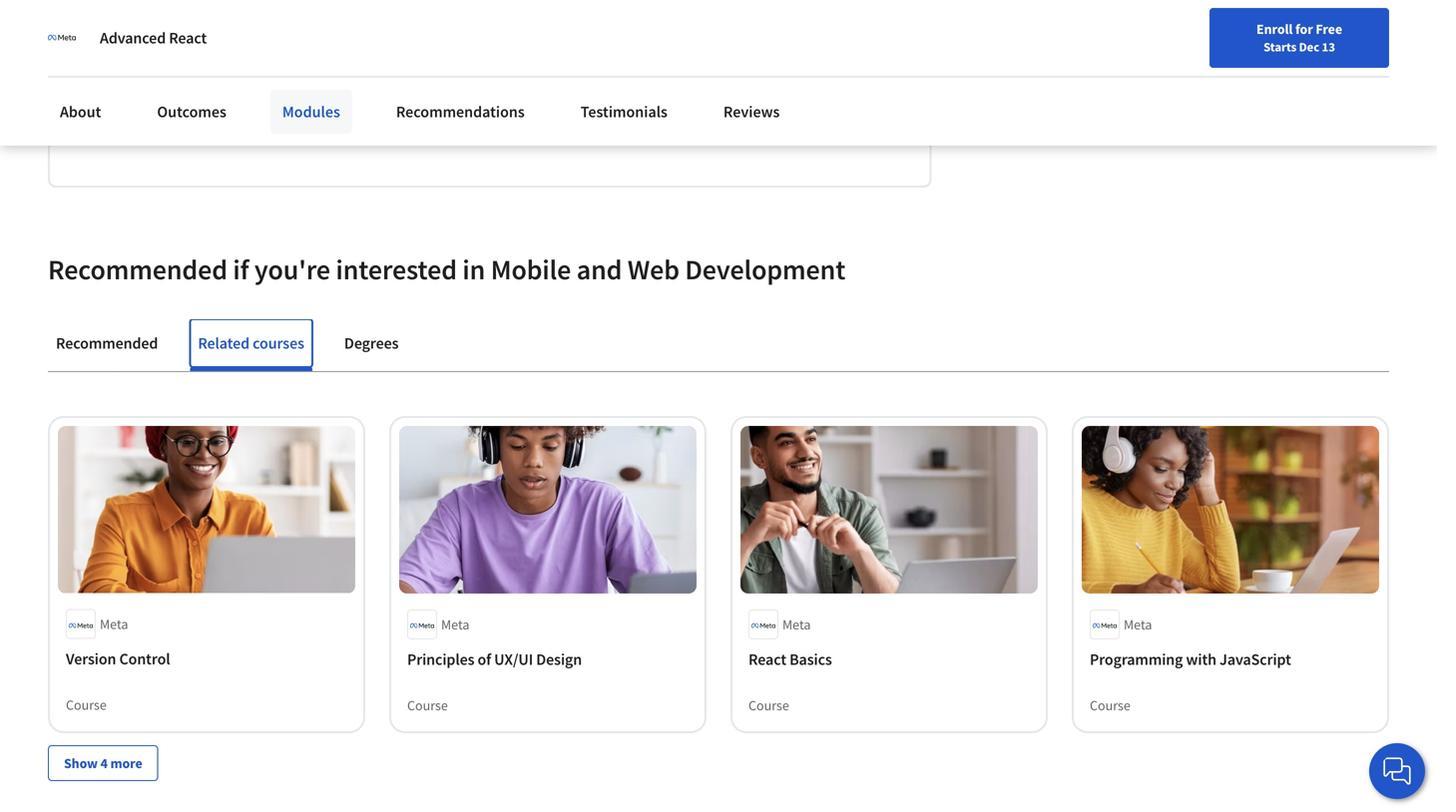 Task type: describe. For each thing, give the bounding box(es) containing it.
react basics link
[[749, 648, 1030, 672]]

starts
[[1264, 39, 1297, 55]]

reflect
[[85, 25, 131, 45]]

modules
[[282, 102, 340, 122]]

on
[[134, 25, 152, 45]]

coursera image
[[24, 16, 151, 48]]

course for principles
[[407, 697, 448, 715]]

for
[[1296, 20, 1314, 38]]

4
[[100, 755, 108, 773]]

programming
[[1090, 650, 1184, 670]]

programming with javascript link
[[1090, 648, 1372, 672]]

interested
[[336, 252, 457, 287]]

of
[[478, 650, 491, 670]]

1 vertical spatial minutes
[[263, 121, 317, 141]]

recommended if you're interested in mobile and web development
[[48, 252, 846, 287]]

1 vertical spatial 60
[[244, 121, 260, 141]]

meta for principles
[[441, 616, 470, 634]]

recommendations link
[[384, 90, 537, 134]]

collection element
[[36, 373, 1402, 812]]

you're
[[255, 252, 330, 287]]

learning
[[155, 25, 210, 45]]

meta for programming
[[1124, 616, 1153, 634]]

reviews link
[[712, 90, 792, 134]]

degrees
[[344, 334, 399, 354]]

outcomes link
[[145, 90, 239, 134]]

and
[[577, 252, 622, 287]]

if
[[233, 252, 249, 287]]

modules link
[[270, 90, 352, 134]]

0 horizontal spatial react
[[169, 28, 207, 48]]

reviews
[[724, 102, 780, 122]]

advanced react
[[100, 28, 207, 48]]

principles of ux/ui design link
[[407, 648, 689, 672]]

recommended for recommended
[[56, 334, 158, 354]]

0 vertical spatial minutes
[[295, 81, 350, 101]]

show 4 more
[[64, 755, 142, 773]]

testimonials
[[581, 102, 668, 122]]

free
[[1316, 20, 1343, 38]]

enroll
[[1257, 20, 1293, 38]]

design
[[536, 650, 582, 670]]

related courses
[[198, 334, 304, 354]]

programming with javascript
[[1090, 650, 1292, 670]]

chat with us image
[[1382, 756, 1414, 788]]

dec
[[1300, 39, 1320, 55]]



Task type: vqa. For each thing, say whether or not it's contained in the screenshot.
the Analytics within 'Master of Science in Data Analytics Engineering Northeastern University'
no



Task type: locate. For each thing, give the bounding box(es) containing it.
ux/ui
[[494, 650, 533, 670]]

advanced
[[100, 28, 166, 48]]

0 vertical spatial 60
[[275, 81, 291, 101]]

mobile
[[491, 252, 571, 287]]

basics
[[790, 650, 832, 670]]

principles of ux/ui design
[[407, 650, 582, 670]]

0 horizontal spatial 60
[[244, 121, 260, 141]]

1 horizontal spatial 60
[[275, 81, 291, 101]]

60 down total
[[244, 121, 260, 141]]

reflect on learning
[[85, 25, 210, 45]]

recommended button
[[48, 320, 166, 368]]

version
[[66, 650, 116, 670]]

meta up programming
[[1124, 616, 1153, 634]]

60 minutes
[[244, 121, 317, 141]]

60
[[275, 81, 291, 101], [244, 121, 260, 141]]

course for version
[[66, 697, 107, 715]]

menu item
[[1056, 20, 1185, 85]]

1 vertical spatial react
[[749, 650, 787, 670]]

course
[[66, 697, 107, 715], [407, 697, 448, 715], [749, 697, 790, 715], [1090, 697, 1131, 715]]

related
[[198, 334, 250, 354]]

react basics
[[749, 650, 832, 670]]

course for react
[[749, 697, 790, 715]]

react
[[169, 28, 207, 48], [749, 650, 787, 670]]

1 course from the left
[[66, 697, 107, 715]]

recommended inside button
[[56, 334, 158, 354]]

minutes
[[295, 81, 350, 101], [263, 121, 317, 141]]

related courses button
[[190, 320, 312, 368]]

total 60 minutes
[[239, 81, 350, 101]]

1 meta from the left
[[100, 616, 128, 634]]

show 4 more button
[[48, 746, 158, 782]]

control
[[119, 650, 170, 670]]

minutes up modules
[[295, 81, 350, 101]]

0 vertical spatial recommended
[[48, 252, 228, 287]]

web
[[628, 252, 680, 287]]

total
[[239, 81, 272, 101]]

development
[[685, 252, 846, 287]]

meta up principles
[[441, 616, 470, 634]]

outcomes
[[157, 102, 227, 122]]

2 course from the left
[[407, 697, 448, 715]]

about link
[[48, 90, 113, 134]]

show
[[64, 755, 98, 773]]

in
[[463, 252, 485, 287]]

course down version at the bottom of the page
[[66, 697, 107, 715]]

with
[[1187, 650, 1217, 670]]

course down programming
[[1090, 697, 1131, 715]]

version control
[[66, 650, 170, 670]]

react left basics
[[749, 650, 787, 670]]

degrees button
[[336, 320, 407, 368]]

3 meta from the left
[[783, 616, 811, 634]]

0 vertical spatial react
[[169, 28, 207, 48]]

principles
[[407, 650, 475, 670]]

13
[[1323, 39, 1336, 55]]

4 meta from the left
[[1124, 616, 1153, 634]]

hide info about module content region
[[85, 0, 895, 159]]

course down principles
[[407, 697, 448, 715]]

1 horizontal spatial react
[[749, 650, 787, 670]]

react inside "link"
[[749, 650, 787, 670]]

about
[[60, 102, 101, 122]]

course down react basics
[[749, 697, 790, 715]]

courses
[[253, 334, 304, 354]]

meta for version
[[100, 616, 128, 634]]

more
[[110, 755, 142, 773]]

show notifications image
[[1206, 25, 1230, 49]]

enroll for free starts dec 13
[[1257, 20, 1343, 55]]

meta image
[[48, 24, 76, 52]]

60 right total
[[275, 81, 291, 101]]

recommended
[[48, 252, 228, 287], [56, 334, 158, 354]]

react right on
[[169, 28, 207, 48]]

version control link
[[66, 648, 347, 672]]

meta up version control
[[100, 616, 128, 634]]

testimonials link
[[569, 90, 680, 134]]

4 course from the left
[[1090, 697, 1131, 715]]

meta for react
[[783, 616, 811, 634]]

3 course from the left
[[749, 697, 790, 715]]

recommended for recommended if you're interested in mobile and web development
[[48, 252, 228, 287]]

javascript
[[1220, 650, 1292, 670]]

course for programming
[[1090, 697, 1131, 715]]

2 meta from the left
[[441, 616, 470, 634]]

meta up react basics
[[783, 616, 811, 634]]

1 vertical spatial recommended
[[56, 334, 158, 354]]

meta
[[100, 616, 128, 634], [441, 616, 470, 634], [783, 616, 811, 634], [1124, 616, 1153, 634]]

minutes down total 60 minutes at top
[[263, 121, 317, 141]]

recommendations
[[396, 102, 525, 122]]

recommendation tabs tab list
[[48, 320, 1390, 372]]



